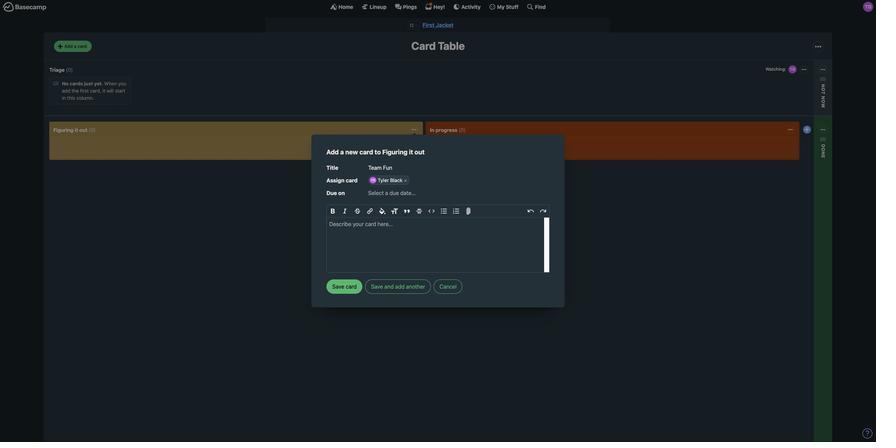 Task type: vqa. For each thing, say whether or not it's contained in the screenshot.
Bookmarked! link
no



Task type: describe. For each thing, give the bounding box(es) containing it.
d o n e
[[821, 144, 826, 158]]

add for add a card
[[64, 43, 73, 49]]

color it green image
[[377, 172, 382, 177]]

(0) right triage link
[[66, 67, 73, 73]]

d
[[821, 144, 826, 148]]

due on
[[326, 190, 345, 196]]

first jacket link
[[423, 22, 454, 28]]

tyler black ×
[[378, 178, 407, 183]]

e
[[821, 155, 826, 158]]

color it blue image
[[370, 172, 375, 177]]

pings
[[403, 4, 417, 10]]

color it orange image
[[384, 164, 389, 170]]

when
[[104, 81, 117, 87]]

(0) up n
[[820, 76, 826, 82]]

first
[[423, 22, 435, 28]]

tyler
[[378, 178, 389, 183]]

home
[[338, 4, 353, 10]]

add a card link
[[54, 41, 92, 52]]

1 n from the top
[[821, 96, 826, 100]]

figuring it out (0)
[[53, 127, 96, 133]]

1 horizontal spatial out
[[415, 149, 425, 156]]

2 o from the top
[[821, 100, 826, 104]]

2 vertical spatial watching:
[[779, 150, 801, 156]]

my stuff
[[497, 4, 519, 10]]

and
[[384, 284, 394, 290]]

t
[[821, 91, 826, 95]]

(0) right figuring it out link
[[89, 127, 96, 133]]

in
[[430, 127, 434, 133]]

add for add a new card to figuring it out
[[326, 149, 339, 156]]

another
[[406, 284, 425, 290]]

lineup
[[370, 4, 387, 10]]

will
[[107, 88, 114, 94]]

hey! button
[[425, 3, 445, 10]]

Describe your card here… text field
[[327, 218, 549, 273]]

find
[[535, 4, 546, 10]]

you
[[118, 81, 126, 87]]

first jacket
[[423, 22, 454, 28]]

cancel
[[440, 284, 457, 290]]

black
[[390, 178, 403, 183]]

save and add another button
[[365, 280, 431, 294]]

add inside button
[[395, 284, 405, 290]]

(0) up d at top
[[820, 136, 826, 142]]

in progress (0)
[[430, 127, 466, 133]]

2 vertical spatial it
[[409, 149, 413, 156]]

n o t n o w
[[821, 84, 826, 108]]

add inside ". when you add the first card, it will start in this column."
[[62, 88, 70, 94]]

2 vertical spatial tyler black image
[[407, 140, 416, 150]]

add a new card to figuring it out
[[326, 149, 425, 156]]

switch accounts image
[[3, 2, 47, 12]]

color it white image
[[370, 164, 375, 170]]

card table
[[411, 39, 465, 52]]

my stuff button
[[489, 3, 519, 10]]

0 horizontal spatial out
[[79, 127, 87, 133]]

cards
[[70, 81, 83, 87]]

color it purple image
[[404, 164, 410, 170]]

1 vertical spatial it
[[75, 127, 78, 133]]

o for d o n e
[[821, 148, 826, 152]]

first
[[80, 88, 89, 94]]

card,
[[90, 88, 101, 94]]

triage (0)
[[49, 67, 73, 73]]

w
[[821, 104, 826, 108]]

card
[[411, 39, 436, 52]]

.
[[102, 81, 103, 87]]

save
[[371, 284, 383, 290]]

in progress link
[[430, 127, 457, 133]]

n
[[821, 84, 826, 88]]

save and add another
[[371, 284, 425, 290]]



Task type: locate. For each thing, give the bounding box(es) containing it.
rename link
[[369, 208, 416, 216]]

Type a card title… text field
[[368, 163, 550, 173]]

home link
[[330, 3, 353, 10]]

. when you add the first card, it will start in this column.
[[62, 81, 126, 101]]

Select a due date… text field
[[368, 188, 550, 199]]

add
[[64, 43, 73, 49], [326, 149, 339, 156], [370, 184, 379, 190]]

0 horizontal spatial add
[[64, 43, 73, 49]]

0 vertical spatial a
[[74, 43, 76, 49]]

my
[[497, 4, 505, 10]]

add card link
[[369, 183, 416, 191]]

1 horizontal spatial figuring
[[382, 149, 407, 156]]

add right and
[[395, 284, 405, 290]]

it up color it purple icon
[[409, 149, 413, 156]]

activity link
[[453, 3, 481, 10]]

option group
[[369, 162, 416, 179]]

jacket
[[436, 22, 454, 28]]

o up e
[[821, 148, 826, 152]]

2 horizontal spatial tyler black image
[[863, 2, 873, 12]]

1 vertical spatial watching:
[[370, 142, 392, 148]]

1 vertical spatial add
[[395, 284, 405, 290]]

card inside 'link'
[[380, 184, 390, 190]]

color it yellow image
[[377, 164, 382, 170]]

add card
[[370, 184, 390, 190]]

color it pink image
[[397, 164, 403, 170]]

0 vertical spatial tyler black image
[[863, 2, 873, 12]]

1 o from the top
[[821, 88, 826, 91]]

× link
[[402, 177, 409, 184]]

2 horizontal spatial it
[[409, 149, 413, 156]]

pings button
[[395, 3, 417, 10]]

main element
[[0, 0, 876, 13]]

1 horizontal spatial a
[[340, 149, 344, 156]]

this
[[67, 95, 75, 101]]

find button
[[527, 3, 546, 10]]

0 horizontal spatial a
[[74, 43, 76, 49]]

×
[[404, 178, 407, 183]]

add down no
[[62, 88, 70, 94]]

color it brown image
[[384, 172, 389, 177]]

just
[[84, 81, 93, 87]]

color it red image
[[390, 164, 396, 170]]

triage
[[49, 67, 65, 73]]

figuring
[[53, 127, 73, 133], [382, 149, 407, 156]]

n down t at the top right of page
[[821, 96, 826, 100]]

0 vertical spatial n
[[821, 96, 826, 100]]

tyler black image inside "main" element
[[863, 2, 873, 12]]

None submit
[[778, 98, 825, 107], [369, 150, 416, 159], [778, 158, 825, 167], [369, 195, 416, 204], [369, 216, 416, 225], [369, 225, 416, 233], [326, 280, 363, 294], [778, 98, 825, 107], [369, 150, 416, 159], [778, 158, 825, 167], [369, 195, 416, 204], [369, 216, 416, 225], [369, 225, 416, 233], [326, 280, 363, 294]]

figuring it out link
[[53, 127, 87, 133]]

figuring up color it red icon on the left top of page
[[382, 149, 407, 156]]

1 vertical spatial o
[[821, 100, 826, 104]]

1 horizontal spatial add
[[395, 284, 405, 290]]

(0)
[[66, 67, 73, 73], [820, 76, 826, 82], [89, 127, 96, 133], [459, 127, 466, 133], [820, 136, 826, 142]]

0 horizontal spatial add
[[62, 88, 70, 94]]

triage link
[[49, 67, 65, 73]]

card
[[78, 43, 87, 49], [359, 149, 373, 156], [346, 178, 358, 184], [380, 184, 390, 190]]

0 vertical spatial add
[[62, 88, 70, 94]]

2 vertical spatial o
[[821, 148, 826, 152]]

1 vertical spatial out
[[415, 149, 425, 156]]

it down this
[[75, 127, 78, 133]]

to
[[375, 149, 381, 156]]

table
[[438, 39, 465, 52]]

it left will
[[102, 88, 105, 94]]

(0) right progress
[[459, 127, 466, 133]]

o up w
[[821, 88, 826, 91]]

start
[[115, 88, 125, 94]]

add up title
[[326, 149, 339, 156]]

0 vertical spatial o
[[821, 88, 826, 91]]

in
[[62, 95, 66, 101]]

o
[[821, 88, 826, 91], [821, 100, 826, 104], [821, 148, 826, 152]]

assign card
[[326, 178, 358, 184]]

1 vertical spatial n
[[821, 152, 826, 155]]

title
[[326, 165, 338, 171]]

on
[[338, 190, 345, 196]]

progress
[[436, 127, 457, 133]]

no cards just yet
[[62, 81, 102, 87]]

stuff
[[506, 4, 519, 10]]

a inside add a card link
[[74, 43, 76, 49]]

n
[[821, 96, 826, 100], [821, 152, 826, 155]]

tyler black image
[[863, 2, 873, 12], [788, 65, 797, 74], [407, 140, 416, 150]]

1 horizontal spatial tyler black image
[[788, 65, 797, 74]]

2 horizontal spatial add
[[370, 184, 379, 190]]

n down d at top
[[821, 152, 826, 155]]

0 vertical spatial out
[[79, 127, 87, 133]]

a for card
[[74, 43, 76, 49]]

add up triage (0)
[[64, 43, 73, 49]]

add down tyler
[[370, 184, 379, 190]]

assign
[[326, 178, 344, 184]]

1 vertical spatial add
[[326, 149, 339, 156]]

o for n o t n o w
[[821, 88, 826, 91]]

new
[[345, 149, 358, 156]]

it inside ". when you add the first card, it will start in this column."
[[102, 88, 105, 94]]

figuring down in
[[53, 127, 73, 133]]

out
[[79, 127, 87, 133], [415, 149, 425, 156]]

0 horizontal spatial tyler black image
[[407, 140, 416, 150]]

1 vertical spatial figuring
[[382, 149, 407, 156]]

activity
[[461, 4, 481, 10]]

0 vertical spatial watching:
[[765, 66, 786, 72]]

due
[[326, 190, 337, 196]]

it
[[102, 88, 105, 94], [75, 127, 78, 133], [409, 149, 413, 156]]

rename
[[370, 209, 388, 215]]

2 vertical spatial add
[[370, 184, 379, 190]]

add for add card
[[370, 184, 379, 190]]

watching:
[[765, 66, 786, 72], [370, 142, 392, 148], [779, 150, 801, 156]]

hey!
[[433, 4, 445, 10]]

0 vertical spatial add
[[64, 43, 73, 49]]

0 horizontal spatial it
[[75, 127, 78, 133]]

1 horizontal spatial it
[[102, 88, 105, 94]]

cancel link
[[434, 280, 462, 294]]

the
[[72, 88, 79, 94]]

0 vertical spatial figuring
[[53, 127, 73, 133]]

add a card
[[64, 43, 87, 49]]

1 vertical spatial a
[[340, 149, 344, 156]]

0 vertical spatial it
[[102, 88, 105, 94]]

column.
[[76, 95, 94, 101]]

1 vertical spatial tyler black image
[[788, 65, 797, 74]]

0 horizontal spatial figuring
[[53, 127, 73, 133]]

lineup link
[[361, 3, 387, 10]]

no
[[62, 81, 68, 87]]

a for new
[[340, 149, 344, 156]]

add
[[62, 88, 70, 94], [395, 284, 405, 290]]

yet
[[94, 81, 102, 87]]

a
[[74, 43, 76, 49], [340, 149, 344, 156]]

2 n from the top
[[821, 152, 826, 155]]

1 horizontal spatial add
[[326, 149, 339, 156]]

3 o from the top
[[821, 148, 826, 152]]

o down t at the top right of page
[[821, 100, 826, 104]]

add inside 'link'
[[370, 184, 379, 190]]



